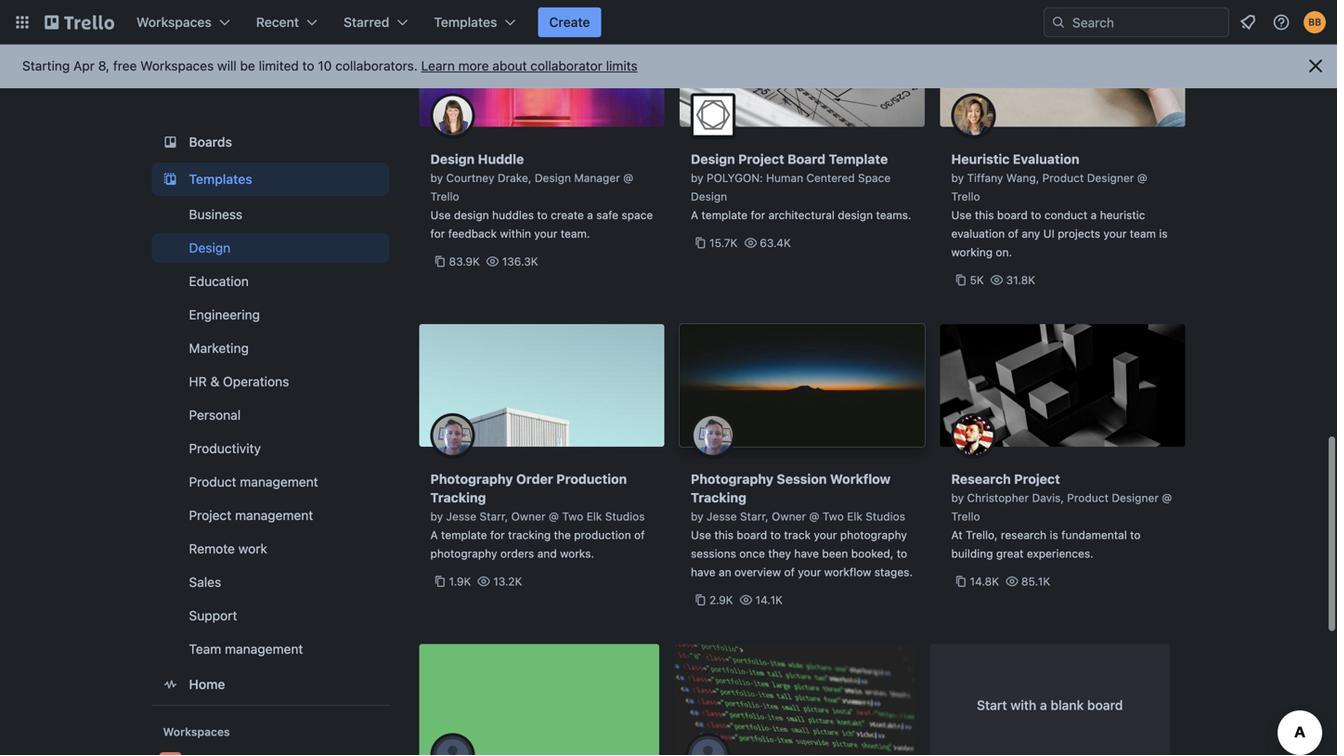 Task type: vqa. For each thing, say whether or not it's contained in the screenshot.


Task type: describe. For each thing, give the bounding box(es) containing it.
design inside design project board template by polygon: human centered space design a template for architectural design teams.
[[838, 209, 873, 222]]

kofi bawuah boakye, product designer image
[[686, 733, 904, 755]]

research project by christopher davis, product designer @ trello at trello, research is fundamental to building great experiences.
[[951, 471, 1172, 560]]

0 notifications image
[[1237, 11, 1259, 33]]

jesse for photography order production tracking
[[446, 510, 477, 523]]

team
[[1130, 227, 1156, 240]]

workspaces button
[[125, 7, 241, 37]]

management for team management
[[225, 641, 303, 657]]

tracking for photography session workflow tracking
[[691, 490, 747, 505]]

conduct
[[1045, 209, 1088, 222]]

board inside photography session workflow tracking by jesse starr, owner @ two elk studios use this board to track your photography sessions once they have been booked, to have an overview of your workflow stages.
[[737, 528, 767, 541]]

create
[[549, 14, 590, 30]]

hr
[[189, 374, 207, 389]]

on.
[[996, 246, 1012, 259]]

wang,
[[1007, 171, 1040, 184]]

create
[[551, 209, 584, 222]]

jesse starr, owner @ two elk studios image for photography order production tracking
[[430, 413, 475, 458]]

tiffany wang, product designer @ trello image
[[951, 93, 996, 138]]

will
[[217, 58, 237, 73]]

boards
[[189, 134, 232, 150]]

your inside heuristic evaluation by tiffany wang, product designer @ trello use this board to conduct a heuristic evaluation of any ui projects your team is working on.
[[1104, 227, 1127, 240]]

photography for photography session workflow tracking
[[691, 471, 774, 487]]

this inside photography session workflow tracking by jesse starr, owner @ two elk studios use this board to track your photography sessions once they have been booked, to have an overview of your workflow stages.
[[715, 528, 734, 541]]

boards link
[[152, 125, 390, 159]]

template board image
[[159, 168, 182, 190]]

two for workflow
[[823, 510, 844, 523]]

of inside photography order production tracking by jesse starr, owner @ two elk studios a template for tracking the production of photography orders and works.
[[634, 528, 645, 541]]

production
[[574, 528, 631, 541]]

template
[[829, 151, 888, 167]]

order
[[516, 471, 553, 487]]

design inside design huddle by courtney drake, design manager @ trello use design huddles to create a safe space for feedback within your team.
[[454, 209, 489, 222]]

evaluation
[[1013, 151, 1080, 167]]

operations
[[223, 374, 289, 389]]

&
[[210, 374, 219, 389]]

support
[[189, 608, 237, 623]]

trello for design huddle
[[430, 190, 459, 203]]

85.1k
[[1022, 575, 1051, 588]]

productivity link
[[152, 434, 390, 463]]

jesse for photography session workflow tracking
[[707, 510, 737, 523]]

primary element
[[0, 0, 1337, 45]]

starred
[[344, 14, 389, 30]]

photography session workflow tracking by jesse starr, owner @ two elk studios use this board to track your photography sessions once they have been booked, to have an overview of your workflow stages.
[[691, 471, 913, 579]]

1 vertical spatial templates
[[189, 171, 252, 187]]

product management
[[189, 474, 318, 489]]

davis,
[[1032, 491, 1064, 504]]

owner for order
[[511, 510, 546, 523]]

board
[[788, 151, 826, 167]]

binnie poonian, ux designer image
[[430, 733, 648, 755]]

by inside photography session workflow tracking by jesse starr, owner @ two elk studios use this board to track your photography sessions once they have been booked, to have an overview of your workflow stages.
[[691, 510, 704, 523]]

space
[[858, 171, 891, 184]]

photography inside photography order production tracking by jesse starr, owner @ two elk studios a template for tracking the production of photography orders and works.
[[430, 547, 497, 560]]

trello,
[[966, 528, 998, 541]]

a inside 'button'
[[1040, 697, 1047, 713]]

@ inside photography session workflow tracking by jesse starr, owner @ two elk studios use this board to track your photography sessions once they have been booked, to have an overview of your workflow stages.
[[809, 510, 820, 523]]

remote
[[189, 541, 235, 556]]

design for design project board template by polygon: human centered space design a template for architectural design teams.
[[691, 151, 735, 167]]

31.8k
[[1006, 274, 1036, 287]]

education link
[[152, 267, 390, 296]]

product for heuristic evaluation
[[1043, 171, 1084, 184]]

education
[[189, 274, 249, 289]]

1 horizontal spatial have
[[794, 547, 819, 560]]

@ for project
[[1162, 491, 1172, 504]]

studios for photography session workflow tracking
[[866, 510, 906, 523]]

great
[[996, 547, 1024, 560]]

management for project management
[[235, 508, 313, 523]]

within
[[500, 227, 531, 240]]

polygon: human centered space design image
[[691, 93, 736, 138]]

product management link
[[152, 467, 390, 497]]

design link
[[152, 233, 390, 263]]

your up been
[[814, 528, 837, 541]]

more
[[458, 58, 489, 73]]

session
[[777, 471, 827, 487]]

with
[[1011, 697, 1037, 713]]

83.9k
[[449, 255, 480, 268]]

tracking
[[508, 528, 551, 541]]

by inside photography order production tracking by jesse starr, owner @ two elk studios a template for tracking the production of photography orders and works.
[[430, 510, 443, 523]]

for inside photography order production tracking by jesse starr, owner @ two elk studios a template for tracking the production of photography orders and works.
[[490, 528, 505, 541]]

business
[[189, 207, 243, 222]]

marketing
[[189, 340, 249, 356]]

design right drake,
[[535, 171, 571, 184]]

collaborators.
[[335, 58, 418, 73]]

a for huddle
[[587, 209, 593, 222]]

design project board template by polygon: human centered space design a template for architectural design teams.
[[691, 151, 912, 222]]

apr
[[73, 58, 95, 73]]

elk for photography session workflow tracking
[[847, 510, 863, 523]]

13.2k
[[493, 575, 522, 588]]

heuristic
[[1100, 209, 1145, 222]]

starred button
[[333, 7, 419, 37]]

1 vertical spatial workspaces
[[140, 58, 214, 73]]

project for design
[[739, 151, 784, 167]]

booked,
[[851, 547, 894, 560]]

human
[[766, 171, 803, 184]]

polygon:
[[707, 171, 763, 184]]

home link
[[152, 668, 390, 701]]

collaborator
[[531, 58, 603, 73]]

project for research
[[1014, 471, 1060, 487]]

for inside design huddle by courtney drake, design manager @ trello use design huddles to create a safe space for feedback within your team.
[[430, 227, 445, 240]]

use for design huddle
[[430, 209, 451, 222]]

is inside research project by christopher davis, product designer @ trello at trello, research is fundamental to building great experiences.
[[1050, 528, 1059, 541]]

an
[[719, 566, 731, 579]]

limited
[[259, 58, 299, 73]]

learn
[[421, 58, 455, 73]]

start with a blank board
[[977, 697, 1123, 713]]

a inside photography order production tracking by jesse starr, owner @ two elk studios a template for tracking the production of photography orders and works.
[[430, 528, 438, 541]]

jesse starr, owner @ two elk studios image for photography session workflow tracking
[[691, 413, 736, 458]]

board inside heuristic evaluation by tiffany wang, product designer @ trello use this board to conduct a heuristic evaluation of any ui projects your team is working on.
[[997, 209, 1028, 222]]

trello for heuristic evaluation
[[951, 190, 980, 203]]

working
[[951, 246, 993, 259]]

board inside 'button'
[[1088, 697, 1123, 713]]

photography inside photography session workflow tracking by jesse starr, owner @ two elk studios use this board to track your photography sessions once they have been booked, to have an overview of your workflow stages.
[[840, 528, 907, 541]]

design for design huddle by courtney drake, design manager @ trello use design huddles to create a safe space for feedback within your team.
[[430, 151, 475, 167]]

photography order production tracking by jesse starr, owner @ two elk studios a template for tracking the production of photography orders and works.
[[430, 471, 645, 560]]

1.9k
[[449, 575, 471, 588]]

design for design
[[189, 240, 231, 255]]

heuristic evaluation by tiffany wang, product designer @ trello use this board to conduct a heuristic evaluation of any ui projects your team is working on.
[[951, 151, 1168, 259]]

recent
[[256, 14, 299, 30]]

projects
[[1058, 227, 1101, 240]]

hr & operations
[[189, 374, 289, 389]]

this inside heuristic evaluation by tiffany wang, product designer @ trello use this board to conduct a heuristic evaluation of any ui projects your team is working on.
[[975, 209, 994, 222]]

team management
[[189, 641, 303, 657]]

design down 'polygon:'
[[691, 190, 727, 203]]

studios for photography order production tracking
[[605, 510, 645, 523]]

bob builder (bobbuilder40) image
[[1304, 11, 1326, 33]]

track
[[784, 528, 811, 541]]



Task type: locate. For each thing, give the bounding box(es) containing it.
open information menu image
[[1272, 13, 1291, 32]]

a inside heuristic evaluation by tiffany wang, product designer @ trello use this board to conduct a heuristic evaluation of any ui projects your team is working on.
[[1091, 209, 1097, 222]]

courtney drake, design manager @ trello image
[[430, 93, 475, 138]]

photography up booked,
[[840, 528, 907, 541]]

workspaces down home
[[163, 725, 230, 738]]

personal
[[189, 407, 241, 423]]

designer for research project
[[1112, 491, 1159, 504]]

1 owner from the left
[[511, 510, 546, 523]]

feedback
[[448, 227, 497, 240]]

0 horizontal spatial have
[[691, 566, 716, 579]]

elk inside photography order production tracking by jesse starr, owner @ two elk studios a template for tracking the production of photography orders and works.
[[587, 510, 602, 523]]

1 vertical spatial board
[[737, 528, 767, 541]]

1 horizontal spatial use
[[691, 528, 711, 541]]

product down productivity
[[189, 474, 236, 489]]

project inside design project board template by polygon: human centered space design a template for architectural design teams.
[[739, 151, 784, 167]]

christopher davis, product designer @ trello image
[[951, 413, 996, 458]]

studios up production
[[605, 510, 645, 523]]

photography for photography order production tracking
[[430, 471, 513, 487]]

@ inside research project by christopher davis, product designer @ trello at trello, research is fundamental to building great experiences.
[[1162, 491, 1172, 504]]

trello down courtney
[[430, 190, 459, 203]]

1 horizontal spatial jesse
[[707, 510, 737, 523]]

workspaces down workspaces "dropdown button"
[[140, 58, 214, 73]]

project up davis,
[[1014, 471, 1060, 487]]

0 horizontal spatial of
[[634, 528, 645, 541]]

1 jesse starr, owner @ two elk studios image from the left
[[430, 413, 475, 458]]

by
[[430, 171, 443, 184], [691, 171, 704, 184], [951, 171, 964, 184], [951, 491, 964, 504], [430, 510, 443, 523], [691, 510, 704, 523]]

workflow
[[824, 566, 872, 579]]

1 vertical spatial template
[[441, 528, 487, 541]]

to inside design huddle by courtney drake, design manager @ trello use design huddles to create a safe space for feedback within your team.
[[537, 209, 548, 222]]

starr, inside photography session workflow tracking by jesse starr, owner @ two elk studios use this board to track your photography sessions once they have been booked, to have an overview of your workflow stages.
[[740, 510, 769, 523]]

of inside heuristic evaluation by tiffany wang, product designer @ trello use this board to conduct a heuristic evaluation of any ui projects your team is working on.
[[1008, 227, 1019, 240]]

starr, inside photography order production tracking by jesse starr, owner @ two elk studios a template for tracking the production of photography orders and works.
[[480, 510, 508, 523]]

tracking for photography order production tracking
[[430, 490, 486, 505]]

0 vertical spatial for
[[751, 209, 766, 222]]

photography
[[430, 471, 513, 487], [691, 471, 774, 487]]

design up courtney
[[430, 151, 475, 167]]

@ for huddle
[[623, 171, 634, 184]]

two inside photography order production tracking by jesse starr, owner @ two elk studios a template for tracking the production of photography orders and works.
[[562, 510, 584, 523]]

design up feedback
[[454, 209, 489, 222]]

designer inside heuristic evaluation by tiffany wang, product designer @ trello use this board to conduct a heuristic evaluation of any ui projects your team is working on.
[[1087, 171, 1134, 184]]

a for evaluation
[[1091, 209, 1097, 222]]

design up 'polygon:'
[[691, 151, 735, 167]]

0 horizontal spatial two
[[562, 510, 584, 523]]

1 horizontal spatial a
[[691, 209, 698, 222]]

2 vertical spatial workspaces
[[163, 725, 230, 738]]

for left feedback
[[430, 227, 445, 240]]

workflow
[[830, 471, 891, 487]]

starr, up tracking
[[480, 510, 508, 523]]

product down evaluation on the top right
[[1043, 171, 1084, 184]]

jesse inside photography order production tracking by jesse starr, owner @ two elk studios a template for tracking the production of photography orders and works.
[[446, 510, 477, 523]]

2 vertical spatial project
[[189, 508, 231, 523]]

0 vertical spatial project
[[739, 151, 784, 167]]

designer inside research project by christopher davis, product designer @ trello at trello, research is fundamental to building great experiences.
[[1112, 491, 1159, 504]]

1 horizontal spatial studios
[[866, 510, 906, 523]]

starr, up once
[[740, 510, 769, 523]]

1 tracking from the left
[[430, 490, 486, 505]]

productivity
[[189, 441, 261, 456]]

templates link
[[152, 163, 390, 196]]

drake,
[[498, 171, 532, 184]]

2 owner from the left
[[772, 510, 806, 523]]

1 vertical spatial management
[[235, 508, 313, 523]]

1 vertical spatial is
[[1050, 528, 1059, 541]]

for up orders
[[490, 528, 505, 541]]

board up once
[[737, 528, 767, 541]]

designer for heuristic evaluation
[[1087, 171, 1134, 184]]

1 photography from the left
[[430, 471, 513, 487]]

a inside design project board template by polygon: human centered space design a template for architectural design teams.
[[691, 209, 698, 222]]

by inside heuristic evaluation by tiffany wang, product designer @ trello use this board to conduct a heuristic evaluation of any ui projects your team is working on.
[[951, 171, 964, 184]]

elk for photography order production tracking
[[587, 510, 602, 523]]

support link
[[152, 601, 390, 631]]

1 horizontal spatial for
[[490, 528, 505, 541]]

templates button
[[423, 7, 527, 37]]

evaluation
[[951, 227, 1005, 240]]

0 horizontal spatial is
[[1050, 528, 1059, 541]]

workspaces inside workspaces "dropdown button"
[[137, 14, 212, 30]]

0 horizontal spatial starr,
[[480, 510, 508, 523]]

ui
[[1044, 227, 1055, 240]]

photography left 'order'
[[430, 471, 513, 487]]

management
[[240, 474, 318, 489], [235, 508, 313, 523], [225, 641, 303, 657]]

product inside heuristic evaluation by tiffany wang, product designer @ trello use this board to conduct a heuristic evaluation of any ui projects your team is working on.
[[1043, 171, 1084, 184]]

2 horizontal spatial project
[[1014, 471, 1060, 487]]

of inside photography session workflow tracking by jesse starr, owner @ two elk studios use this board to track your photography sessions once they have been booked, to have an overview of your workflow stages.
[[784, 566, 795, 579]]

0 vertical spatial management
[[240, 474, 318, 489]]

huddle
[[478, 151, 524, 167]]

@ inside photography order production tracking by jesse starr, owner @ two elk studios a template for tracking the production of photography orders and works.
[[549, 510, 559, 523]]

designer
[[1087, 171, 1134, 184], [1112, 491, 1159, 504]]

0 horizontal spatial a
[[587, 209, 593, 222]]

product for research project
[[1067, 491, 1109, 504]]

workspaces up free
[[137, 14, 212, 30]]

board right blank
[[1088, 697, 1123, 713]]

two up the
[[562, 510, 584, 523]]

1 vertical spatial have
[[691, 566, 716, 579]]

and
[[537, 547, 557, 560]]

use inside photography session workflow tracking by jesse starr, owner @ two elk studios use this board to track your photography sessions once they have been booked, to have an overview of your workflow stages.
[[691, 528, 711, 541]]

trello for research project
[[951, 510, 980, 523]]

templates up the more
[[434, 14, 497, 30]]

0 horizontal spatial photography
[[430, 547, 497, 560]]

2 vertical spatial for
[[490, 528, 505, 541]]

is inside heuristic evaluation by tiffany wang, product designer @ trello use this board to conduct a heuristic evaluation of any ui projects your team is working on.
[[1159, 227, 1168, 240]]

use up evaluation
[[951, 209, 972, 222]]

sessions
[[691, 547, 736, 560]]

template
[[702, 209, 748, 222], [441, 528, 487, 541]]

1 horizontal spatial jesse starr, owner @ two elk studios image
[[691, 413, 736, 458]]

have down sessions
[[691, 566, 716, 579]]

studios inside photography order production tracking by jesse starr, owner @ two elk studios a template for tracking the production of photography orders and works.
[[605, 510, 645, 523]]

1 vertical spatial photography
[[430, 547, 497, 560]]

owner up track
[[772, 510, 806, 523]]

136.3k
[[502, 255, 538, 268]]

use up feedback
[[430, 209, 451, 222]]

design inside "link"
[[189, 240, 231, 255]]

two up been
[[823, 510, 844, 523]]

1 vertical spatial for
[[430, 227, 445, 240]]

1 horizontal spatial template
[[702, 209, 748, 222]]

engineering
[[189, 307, 260, 322]]

0 vertical spatial a
[[691, 209, 698, 222]]

2 starr, from the left
[[740, 510, 769, 523]]

0 horizontal spatial jesse
[[446, 510, 477, 523]]

studios up booked,
[[866, 510, 906, 523]]

work
[[238, 541, 267, 556]]

trello down tiffany
[[951, 190, 980, 203]]

board image
[[159, 131, 182, 153]]

8,
[[98, 58, 110, 73]]

by inside design project board template by polygon: human centered space design a template for architectural design teams.
[[691, 171, 704, 184]]

a up the projects
[[1091, 209, 1097, 222]]

safe
[[596, 209, 619, 222]]

design down business
[[189, 240, 231, 255]]

tracking inside photography session workflow tracking by jesse starr, owner @ two elk studios use this board to track your photography sessions once they have been booked, to have an overview of your workflow stages.
[[691, 490, 747, 505]]

0 horizontal spatial design
[[454, 209, 489, 222]]

1 vertical spatial designer
[[1112, 491, 1159, 504]]

1 horizontal spatial templates
[[434, 14, 497, 30]]

recent button
[[245, 7, 329, 37]]

photography left the session
[[691, 471, 774, 487]]

management down product management link
[[235, 508, 313, 523]]

2 jesse starr, owner @ two elk studios image from the left
[[691, 413, 736, 458]]

been
[[822, 547, 848, 560]]

research
[[1001, 528, 1047, 541]]

to left 10
[[302, 58, 314, 73]]

0 vertical spatial template
[[702, 209, 748, 222]]

template inside photography order production tracking by jesse starr, owner @ two elk studios a template for tracking the production of photography orders and works.
[[441, 528, 487, 541]]

1 horizontal spatial elk
[[847, 510, 863, 523]]

@ inside design huddle by courtney drake, design manager @ trello use design huddles to create a safe space for feedback within your team.
[[623, 171, 634, 184]]

starr, for order
[[480, 510, 508, 523]]

building
[[951, 547, 993, 560]]

0 horizontal spatial a
[[430, 528, 438, 541]]

this up evaluation
[[975, 209, 994, 222]]

to inside research project by christopher davis, product designer @ trello at trello, research is fundamental to building great experiences.
[[1130, 528, 1141, 541]]

0 horizontal spatial studios
[[605, 510, 645, 523]]

home
[[189, 677, 225, 692]]

1 horizontal spatial design
[[838, 209, 873, 222]]

2 vertical spatial of
[[784, 566, 795, 579]]

2 two from the left
[[823, 510, 844, 523]]

0 horizontal spatial photography
[[430, 471, 513, 487]]

use up sessions
[[691, 528, 711, 541]]

owner inside photography session workflow tracking by jesse starr, owner @ two elk studios use this board to track your photography sessions once they have been booked, to have an overview of your workflow stages.
[[772, 510, 806, 523]]

1 horizontal spatial this
[[975, 209, 994, 222]]

jesse starr, owner @ two elk studios image
[[430, 413, 475, 458], [691, 413, 736, 458]]

0 vertical spatial this
[[975, 209, 994, 222]]

photography up 1.9k
[[430, 547, 497, 560]]

5k
[[970, 274, 984, 287]]

back to home image
[[45, 7, 114, 37]]

@
[[623, 171, 634, 184], [1137, 171, 1148, 184], [1162, 491, 1172, 504], [549, 510, 559, 523], [809, 510, 820, 523]]

centered
[[807, 171, 855, 184]]

1 horizontal spatial is
[[1159, 227, 1168, 240]]

by inside design huddle by courtney drake, design manager @ trello use design huddles to create a safe space for feedback within your team.
[[430, 171, 443, 184]]

sales link
[[152, 567, 390, 597]]

template inside design project board template by polygon: human centered space design a template for architectural design teams.
[[702, 209, 748, 222]]

hr & operations link
[[152, 367, 390, 397]]

team
[[189, 641, 221, 657]]

0 horizontal spatial project
[[189, 508, 231, 523]]

your
[[534, 227, 558, 240], [1104, 227, 1127, 240], [814, 528, 837, 541], [798, 566, 821, 579]]

two
[[562, 510, 584, 523], [823, 510, 844, 523]]

photography inside photography order production tracking by jesse starr, owner @ two elk studios a template for tracking the production of photography orders and works.
[[430, 471, 513, 487]]

architectural
[[769, 209, 835, 222]]

of down they
[[784, 566, 795, 579]]

two inside photography session workflow tracking by jesse starr, owner @ two elk studios use this board to track your photography sessions once they have been booked, to have an overview of your workflow stages.
[[823, 510, 844, 523]]

is right the team
[[1159, 227, 1168, 240]]

management down 'support' link
[[225, 641, 303, 657]]

1 jesse from the left
[[446, 510, 477, 523]]

your inside design huddle by courtney drake, design manager @ trello use design huddles to create a safe space for feedback within your team.
[[534, 227, 558, 240]]

design huddle by courtney drake, design manager @ trello use design huddles to create a safe space for feedback within your team.
[[430, 151, 653, 240]]

owner up tracking
[[511, 510, 546, 523]]

product
[[1043, 171, 1084, 184], [189, 474, 236, 489], [1067, 491, 1109, 504]]

1 horizontal spatial photography
[[691, 471, 774, 487]]

2 studios from the left
[[866, 510, 906, 523]]

jesse up sessions
[[707, 510, 737, 523]]

photography inside photography session workflow tracking by jesse starr, owner @ two elk studios use this board to track your photography sessions once they have been booked, to have an overview of your workflow stages.
[[691, 471, 774, 487]]

manager
[[574, 171, 620, 184]]

trello inside research project by christopher davis, product designer @ trello at trello, research is fundamental to building great experiences.
[[951, 510, 980, 523]]

use inside heuristic evaluation by tiffany wang, product designer @ trello use this board to conduct a heuristic evaluation of any ui projects your team is working on.
[[951, 209, 972, 222]]

2 jesse from the left
[[707, 510, 737, 523]]

starr, for session
[[740, 510, 769, 523]]

to up any on the right of page
[[1031, 209, 1042, 222]]

0 vertical spatial templates
[[434, 14, 497, 30]]

1 design from the left
[[454, 209, 489, 222]]

1 vertical spatial of
[[634, 528, 645, 541]]

trello inside heuristic evaluation by tiffany wang, product designer @ trello use this board to conduct a heuristic evaluation of any ui projects your team is working on.
[[951, 190, 980, 203]]

sales
[[189, 574, 221, 590]]

home image
[[159, 673, 182, 696]]

management for product management
[[240, 474, 318, 489]]

2.9k
[[710, 593, 733, 606]]

design left teams.
[[838, 209, 873, 222]]

of left any on the right of page
[[1008, 227, 1019, 240]]

a inside design huddle by courtney drake, design manager @ trello use design huddles to create a safe space for feedback within your team.
[[587, 209, 593, 222]]

2 vertical spatial management
[[225, 641, 303, 657]]

a right with
[[1040, 697, 1047, 713]]

owner for session
[[772, 510, 806, 523]]

2 vertical spatial product
[[1067, 491, 1109, 504]]

template up 1.9k
[[441, 528, 487, 541]]

2 horizontal spatial board
[[1088, 697, 1123, 713]]

designer up heuristic
[[1087, 171, 1134, 184]]

personal link
[[152, 400, 390, 430]]

0 vertical spatial workspaces
[[137, 14, 212, 30]]

blank
[[1051, 697, 1084, 713]]

your left workflow
[[798, 566, 821, 579]]

to up they
[[771, 528, 781, 541]]

1 horizontal spatial project
[[739, 151, 784, 167]]

remote work
[[189, 541, 267, 556]]

1 horizontal spatial starr,
[[740, 510, 769, 523]]

product up fundamental
[[1067, 491, 1109, 504]]

of right production
[[634, 528, 645, 541]]

10
[[318, 58, 332, 73]]

tracking up sessions
[[691, 490, 747, 505]]

1 vertical spatial this
[[715, 528, 734, 541]]

project management
[[189, 508, 313, 523]]

jesse up 1.9k
[[446, 510, 477, 523]]

product inside research project by christopher davis, product designer @ trello at trello, research is fundamental to building great experiences.
[[1067, 491, 1109, 504]]

your down create at the top of page
[[534, 227, 558, 240]]

1 vertical spatial project
[[1014, 471, 1060, 487]]

1 horizontal spatial two
[[823, 510, 844, 523]]

2 photography from the left
[[691, 471, 774, 487]]

templates up business
[[189, 171, 252, 187]]

experiences.
[[1027, 547, 1094, 560]]

2 horizontal spatial for
[[751, 209, 766, 222]]

2 horizontal spatial a
[[1091, 209, 1097, 222]]

business link
[[152, 200, 390, 229]]

template up 15.7k
[[702, 209, 748, 222]]

to up 'stages.'
[[897, 547, 907, 560]]

trello up at
[[951, 510, 980, 523]]

1 studios from the left
[[605, 510, 645, 523]]

templates inside popup button
[[434, 14, 497, 30]]

management down productivity link
[[240, 474, 318, 489]]

2 design from the left
[[838, 209, 873, 222]]

2 horizontal spatial of
[[1008, 227, 1019, 240]]

0 horizontal spatial use
[[430, 209, 451, 222]]

two for production
[[562, 510, 584, 523]]

your down heuristic
[[1104, 227, 1127, 240]]

elk up production
[[587, 510, 602, 523]]

owner
[[511, 510, 546, 523], [772, 510, 806, 523]]

have down track
[[794, 547, 819, 560]]

0 vertical spatial product
[[1043, 171, 1084, 184]]

christopher
[[967, 491, 1029, 504]]

project up human
[[739, 151, 784, 167]]

any
[[1022, 227, 1040, 240]]

this up sessions
[[715, 528, 734, 541]]

0 vertical spatial have
[[794, 547, 819, 560]]

jesse inside photography session workflow tracking by jesse starr, owner @ two elk studios use this board to track your photography sessions once they have been booked, to have an overview of your workflow stages.
[[707, 510, 737, 523]]

1 starr, from the left
[[480, 510, 508, 523]]

is up the experiences.
[[1050, 528, 1059, 541]]

tracking inside photography order production tracking by jesse starr, owner @ two elk studios a template for tracking the production of photography orders and works.
[[430, 490, 486, 505]]

1 horizontal spatial tracking
[[691, 490, 747, 505]]

heuristic
[[951, 151, 1010, 167]]

they
[[768, 547, 791, 560]]

tiffany
[[967, 171, 1003, 184]]

1 elk from the left
[[587, 510, 602, 523]]

to right fundamental
[[1130, 528, 1141, 541]]

owner inside photography order production tracking by jesse starr, owner @ two elk studios a template for tracking the production of photography orders and works.
[[511, 510, 546, 523]]

@ for evaluation
[[1137, 171, 1148, 184]]

for inside design project board template by polygon: human centered space design a template for architectural design teams.
[[751, 209, 766, 222]]

overview
[[735, 566, 781, 579]]

0 vertical spatial is
[[1159, 227, 1168, 240]]

huddles
[[492, 209, 534, 222]]

trello inside design huddle by courtney drake, design manager @ trello use design huddles to create a safe space for feedback within your team.
[[430, 190, 459, 203]]

studios inside photography session workflow tracking by jesse starr, owner @ two elk studios use this board to track your photography sessions once they have been booked, to have an overview of your workflow stages.
[[866, 510, 906, 523]]

2 tracking from the left
[[691, 490, 747, 505]]

2 elk from the left
[[847, 510, 863, 523]]

space
[[622, 209, 653, 222]]

to left create at the top of page
[[537, 209, 548, 222]]

use
[[430, 209, 451, 222], [951, 209, 972, 222], [691, 528, 711, 541]]

0 horizontal spatial owner
[[511, 510, 546, 523]]

engineering link
[[152, 300, 390, 330]]

1 horizontal spatial owner
[[772, 510, 806, 523]]

14.1k
[[756, 593, 783, 606]]

1 horizontal spatial board
[[997, 209, 1028, 222]]

1 vertical spatial a
[[430, 528, 438, 541]]

orders
[[500, 547, 534, 560]]

0 horizontal spatial template
[[441, 528, 487, 541]]

0 horizontal spatial this
[[715, 528, 734, 541]]

a left safe on the top of page
[[587, 209, 593, 222]]

2 horizontal spatial use
[[951, 209, 972, 222]]

use for heuristic evaluation
[[951, 209, 972, 222]]

designer up fundamental
[[1112, 491, 1159, 504]]

1 horizontal spatial of
[[784, 566, 795, 579]]

Search field
[[1066, 8, 1229, 36]]

0 vertical spatial board
[[997, 209, 1028, 222]]

project up remote
[[189, 508, 231, 523]]

elk inside photography session workflow tracking by jesse starr, owner @ two elk studios use this board to track your photography sessions once they have been booked, to have an overview of your workflow stages.
[[847, 510, 863, 523]]

of
[[1008, 227, 1019, 240], [634, 528, 645, 541], [784, 566, 795, 579]]

0 horizontal spatial jesse starr, owner @ two elk studios image
[[430, 413, 475, 458]]

at
[[951, 528, 963, 541]]

production
[[557, 471, 627, 487]]

2 vertical spatial board
[[1088, 697, 1123, 713]]

0 horizontal spatial tracking
[[430, 490, 486, 505]]

0 horizontal spatial board
[[737, 528, 767, 541]]

1 two from the left
[[562, 510, 584, 523]]

project inside research project by christopher davis, product designer @ trello at trello, research is fundamental to building great experiences.
[[1014, 471, 1060, 487]]

starting
[[22, 58, 70, 73]]

use inside design huddle by courtney drake, design manager @ trello use design huddles to create a safe space for feedback within your team.
[[430, 209, 451, 222]]

by inside research project by christopher davis, product designer @ trello at trello, research is fundamental to building great experiences.
[[951, 491, 964, 504]]

project management link
[[152, 501, 390, 530]]

stages.
[[875, 566, 913, 579]]

project
[[739, 151, 784, 167], [1014, 471, 1060, 487], [189, 508, 231, 523]]

search image
[[1051, 15, 1066, 30]]

1 horizontal spatial photography
[[840, 528, 907, 541]]

1 horizontal spatial a
[[1040, 697, 1047, 713]]

create button
[[538, 7, 601, 37]]

0 vertical spatial of
[[1008, 227, 1019, 240]]

0 vertical spatial designer
[[1087, 171, 1134, 184]]

board up any on the right of page
[[997, 209, 1028, 222]]

elk down workflow
[[847, 510, 863, 523]]

0 vertical spatial photography
[[840, 528, 907, 541]]

@ inside heuristic evaluation by tiffany wang, product designer @ trello use this board to conduct a heuristic evaluation of any ui projects your team is working on.
[[1137, 171, 1148, 184]]

0 horizontal spatial templates
[[189, 171, 252, 187]]

0 horizontal spatial for
[[430, 227, 445, 240]]

0 horizontal spatial elk
[[587, 510, 602, 523]]

14.8k
[[970, 575, 999, 588]]

tracking up 1.9k
[[430, 490, 486, 505]]

to inside heuristic evaluation by tiffany wang, product designer @ trello use this board to conduct a heuristic evaluation of any ui projects your team is working on.
[[1031, 209, 1042, 222]]

for up 63.4k
[[751, 209, 766, 222]]

limits
[[606, 58, 638, 73]]

1 vertical spatial product
[[189, 474, 236, 489]]



